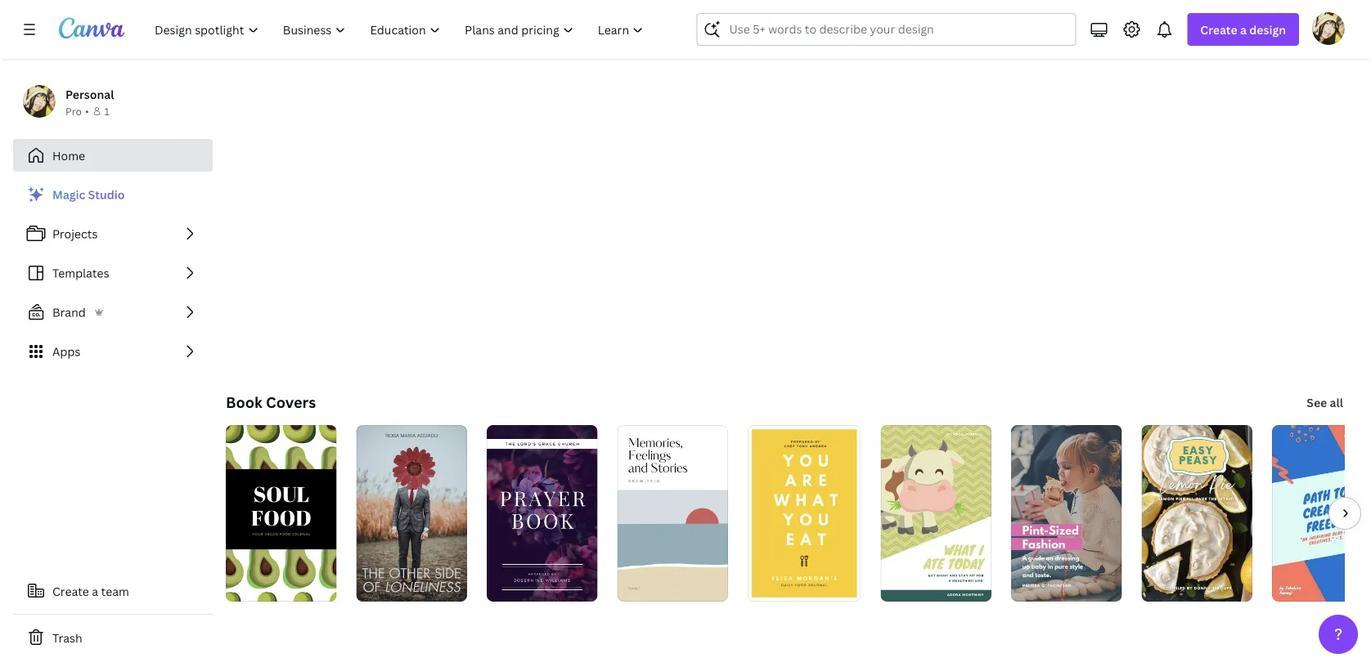 Task type: locate. For each thing, give the bounding box(es) containing it.
create left team
[[52, 584, 89, 599]]

trash link
[[13, 622, 213, 655]]

0 horizontal spatial a
[[92, 584, 98, 599]]

top level navigation element
[[144, 13, 657, 46]]

0 vertical spatial a
[[1241, 22, 1247, 37]]

see all link
[[1305, 386, 1345, 419]]

a for design
[[1241, 22, 1247, 37]]

create for create a design
[[1201, 22, 1238, 37]]

pro
[[65, 104, 82, 118]]

create a team
[[52, 584, 129, 599]]

pro •
[[65, 104, 89, 118]]

0 vertical spatial create
[[1201, 22, 1238, 37]]

a left design
[[1241, 22, 1247, 37]]

create left design
[[1201, 22, 1238, 37]]

1 horizontal spatial create
[[1201, 22, 1238, 37]]

projects link
[[13, 218, 213, 250]]

None search field
[[697, 13, 1076, 46]]

create inside button
[[52, 584, 89, 599]]

personal
[[65, 86, 114, 102]]

create
[[1201, 22, 1238, 37], [52, 584, 89, 599]]

a inside dropdown button
[[1241, 22, 1247, 37]]

1 vertical spatial create
[[52, 584, 89, 599]]

brand link
[[13, 296, 213, 329]]

book covers link
[[226, 392, 316, 412]]

a
[[1241, 22, 1247, 37], [92, 584, 98, 599]]

a inside button
[[92, 584, 98, 599]]

projects
[[52, 226, 98, 242]]

home
[[52, 148, 85, 163]]

apps
[[52, 344, 80, 360]]

trash
[[52, 630, 82, 646]]

a left team
[[92, 584, 98, 599]]

covers
[[266, 392, 316, 412]]

1 vertical spatial a
[[92, 584, 98, 599]]

list containing magic studio
[[13, 178, 213, 368]]

list
[[13, 178, 213, 368]]

create inside dropdown button
[[1201, 22, 1238, 37]]

0 horizontal spatial create
[[52, 584, 89, 599]]

1 horizontal spatial a
[[1241, 22, 1247, 37]]



Task type: describe. For each thing, give the bounding box(es) containing it.
see
[[1307, 395, 1327, 410]]

magic
[[52, 187, 85, 203]]

apps link
[[13, 335, 213, 368]]

create a design
[[1201, 22, 1286, 37]]

book
[[226, 392, 263, 412]]

templates
[[52, 266, 109, 281]]

see all
[[1307, 395, 1344, 410]]

create a team button
[[13, 575, 213, 608]]

design
[[1250, 22, 1286, 37]]

1
[[104, 104, 110, 118]]

brand
[[52, 305, 86, 320]]

create a design button
[[1188, 13, 1299, 46]]

magic studio link
[[13, 178, 213, 211]]

team
[[101, 584, 129, 599]]

Search search field
[[729, 14, 1044, 45]]

templates link
[[13, 257, 213, 290]]

all
[[1330, 395, 1344, 410]]

stephanie aranda image
[[1313, 12, 1345, 45]]

studio
[[88, 187, 125, 203]]

create for create a team
[[52, 584, 89, 599]]

magic studio
[[52, 187, 125, 203]]

a for team
[[92, 584, 98, 599]]

home link
[[13, 139, 213, 172]]

•
[[85, 104, 89, 118]]

book covers
[[226, 392, 316, 412]]



Task type: vqa. For each thing, say whether or not it's contained in the screenshot.
Bob Builder image
no



